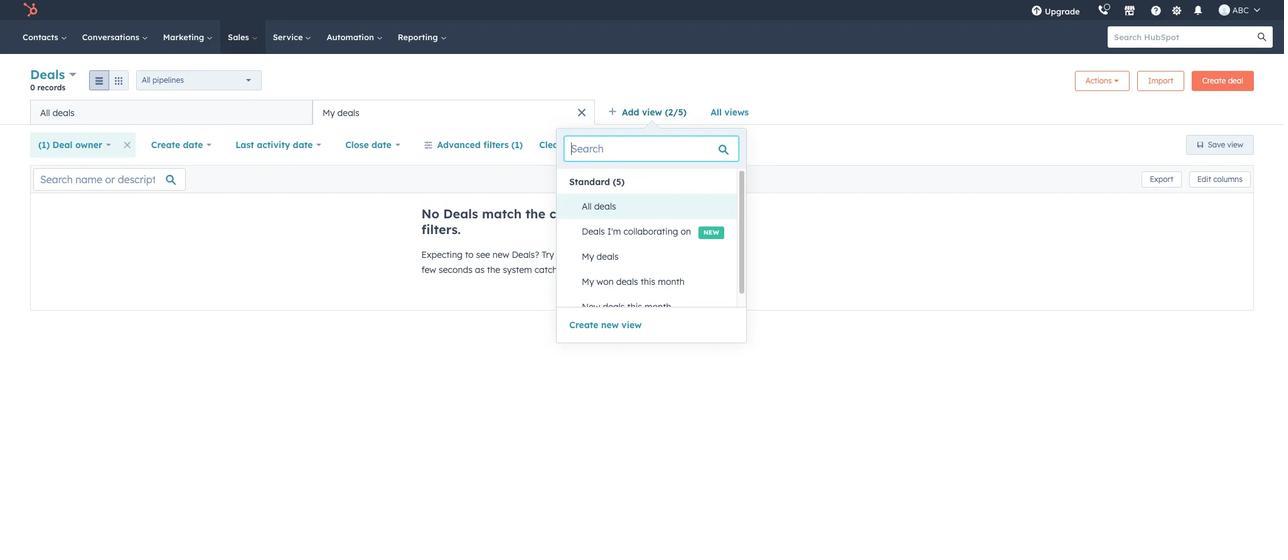 Task type: vqa. For each thing, say whether or not it's contained in the screenshot.
the leftmost The
yes



Task type: describe. For each thing, give the bounding box(es) containing it.
create deal button
[[1192, 71, 1255, 91]]

in
[[583, 249, 590, 261]]

actions
[[1086, 76, 1112, 85]]

filters
[[484, 139, 509, 151]]

standard (5)
[[570, 176, 625, 188]]

a
[[593, 249, 598, 261]]

0 records
[[30, 83, 65, 92]]

hubspot link
[[15, 3, 47, 18]]

(1) deal owner
[[38, 139, 102, 151]]

date for close date
[[372, 139, 392, 151]]

views
[[725, 107, 749, 118]]

close date button
[[337, 132, 408, 158]]

all deals for right all deals 'button'
[[582, 201, 616, 212]]

prev
[[577, 318, 597, 329]]

owner
[[75, 139, 102, 151]]

all views link
[[703, 100, 757, 125]]

automation link
[[319, 20, 390, 54]]

next button
[[601, 315, 654, 332]]

reporting link
[[390, 20, 454, 54]]

last
[[236, 139, 254, 151]]

1 vertical spatial my deals button
[[570, 244, 737, 269]]

see
[[476, 249, 490, 261]]

all inside button
[[565, 139, 577, 151]]

view for add
[[642, 107, 663, 118]]

0 vertical spatial my
[[323, 107, 335, 118]]

all for right all deals 'button'
[[582, 201, 592, 212]]

create new view
[[570, 320, 642, 331]]

again
[[557, 249, 581, 261]]

clear all button
[[531, 132, 585, 158]]

i'm
[[608, 226, 621, 237]]

all pipelines
[[142, 75, 184, 84]]

up.
[[569, 264, 582, 276]]

(5)
[[613, 176, 625, 188]]

abc button
[[1212, 0, 1268, 20]]

1 horizontal spatial all deals button
[[570, 194, 737, 219]]

save view
[[1208, 140, 1244, 149]]

the inside no deals match the current filters.
[[526, 206, 546, 222]]

pipelines
[[153, 75, 184, 84]]

deals for deals i'm collaborating on
[[582, 226, 605, 237]]

deals i'm collaborating on
[[582, 226, 691, 237]]

contacts
[[23, 32, 61, 42]]

no
[[422, 206, 440, 222]]

deals right 'won'
[[616, 276, 638, 288]]

save view button
[[1187, 135, 1255, 155]]

few
[[422, 264, 436, 276]]

edit columns button
[[1190, 171, 1251, 187]]

activity
[[257, 139, 290, 151]]

seconds
[[439, 264, 473, 276]]

notifications image
[[1193, 6, 1204, 17]]

2 date from the left
[[293, 139, 313, 151]]

new
[[582, 301, 601, 313]]

settings image
[[1172, 5, 1183, 17]]

prev button
[[554, 315, 601, 332]]

add
[[622, 107, 640, 118]]

clear all
[[539, 139, 577, 151]]

import button
[[1138, 71, 1185, 91]]

deal
[[52, 139, 73, 151]]

filters.
[[422, 222, 461, 237]]

calling icon button
[[1093, 2, 1114, 18]]

create date button
[[143, 132, 220, 158]]

deals banner
[[30, 65, 1255, 100]]

deals for right all deals 'button'
[[594, 201, 616, 212]]

close date
[[345, 139, 392, 151]]

expecting to see new deals? try again in a few seconds as the system catches up.
[[422, 249, 598, 276]]

next
[[606, 318, 627, 329]]

deal
[[1229, 76, 1244, 85]]

service
[[273, 32, 305, 42]]

sales
[[228, 32, 252, 42]]

on
[[681, 226, 691, 237]]

deals for the new deals this month button
[[603, 301, 625, 313]]

collaborating
[[624, 226, 679, 237]]

match
[[482, 206, 522, 222]]

my won deals this month
[[582, 276, 685, 288]]

create new view button
[[570, 318, 642, 333]]

as
[[475, 264, 485, 276]]

catches
[[535, 264, 567, 276]]

create date
[[151, 139, 203, 151]]

abc
[[1233, 5, 1250, 15]]

(1) inside popup button
[[38, 139, 50, 151]]

new deals this month button
[[570, 294, 737, 320]]

Search name or description search field
[[33, 168, 186, 191]]

edit columns
[[1198, 174, 1243, 184]]

new deals this month
[[582, 301, 672, 313]]

view for save
[[1228, 140, 1244, 149]]

deals for deals
[[30, 67, 65, 82]]



Task type: locate. For each thing, give the bounding box(es) containing it.
0 horizontal spatial new
[[493, 249, 510, 261]]

0 horizontal spatial the
[[487, 264, 501, 276]]

automation
[[327, 32, 377, 42]]

menu
[[1023, 0, 1270, 20]]

view inside "dropdown button"
[[642, 107, 663, 118]]

sales link
[[220, 20, 265, 54]]

1 vertical spatial this
[[628, 301, 642, 313]]

group inside deals banner
[[89, 70, 129, 90]]

last activity date button
[[227, 132, 330, 158]]

upgrade image
[[1031, 6, 1043, 17]]

marketing
[[163, 32, 207, 42]]

all inside 'link'
[[711, 107, 722, 118]]

1 horizontal spatial create
[[570, 320, 599, 331]]

1 horizontal spatial the
[[526, 206, 546, 222]]

all deals
[[40, 107, 75, 118], [582, 201, 616, 212]]

create for create new view
[[570, 320, 599, 331]]

menu containing abc
[[1023, 0, 1270, 20]]

1 date from the left
[[183, 139, 203, 151]]

create for create deal
[[1203, 76, 1227, 85]]

calling icon image
[[1098, 5, 1109, 16]]

date inside popup button
[[183, 139, 203, 151]]

1 vertical spatial new
[[493, 249, 510, 261]]

1 vertical spatial deals
[[444, 206, 478, 222]]

this up the new deals this month button
[[641, 276, 656, 288]]

help image
[[1151, 6, 1162, 17]]

all deals down standard (5)
[[582, 201, 616, 212]]

upgrade
[[1045, 6, 1080, 16]]

new inside button
[[601, 320, 619, 331]]

try
[[542, 249, 554, 261]]

system
[[503, 264, 532, 276]]

create deal
[[1203, 76, 1244, 85]]

1 vertical spatial month
[[645, 301, 672, 313]]

date right close
[[372, 139, 392, 151]]

create inside deals banner
[[1203, 76, 1227, 85]]

1 (1) from the left
[[38, 139, 50, 151]]

0 horizontal spatial create
[[151, 139, 180, 151]]

advanced
[[437, 139, 481, 151]]

0 vertical spatial view
[[642, 107, 663, 118]]

export
[[1150, 174, 1174, 184]]

expecting
[[422, 249, 463, 261]]

marketplaces image
[[1124, 6, 1136, 17]]

2 vertical spatial deals
[[582, 226, 605, 237]]

(1) right filters
[[512, 139, 523, 151]]

deals
[[30, 67, 65, 82], [444, 206, 478, 222], [582, 226, 605, 237]]

1 vertical spatial create
[[151, 139, 180, 151]]

my deals
[[323, 107, 360, 118], [582, 251, 619, 262]]

my deals button down collaborating
[[570, 244, 737, 269]]

1 horizontal spatial date
[[293, 139, 313, 151]]

my won deals this month button
[[570, 269, 737, 294]]

save
[[1208, 140, 1226, 149]]

2 horizontal spatial date
[[372, 139, 392, 151]]

1 vertical spatial all deals button
[[570, 194, 737, 219]]

pagination navigation
[[554, 315, 654, 332]]

0 vertical spatial new
[[704, 229, 719, 237]]

new inside expecting to see new deals? try again in a few seconds as the system catches up.
[[493, 249, 510, 261]]

1 vertical spatial the
[[487, 264, 501, 276]]

1 vertical spatial my deals
[[582, 251, 619, 262]]

2 vertical spatial my
[[582, 276, 594, 288]]

(2/5)
[[665, 107, 687, 118]]

1 vertical spatial all deals
[[582, 201, 616, 212]]

2 horizontal spatial deals
[[582, 226, 605, 237]]

deals button
[[30, 65, 77, 84]]

1 horizontal spatial my deals
[[582, 251, 619, 262]]

all pipelines button
[[136, 70, 262, 90]]

deals left i'm
[[582, 226, 605, 237]]

the right as
[[487, 264, 501, 276]]

clear
[[539, 139, 563, 151]]

the right "match"
[[526, 206, 546, 222]]

my right again
[[582, 251, 594, 262]]

conversations link
[[75, 20, 156, 54]]

month up the new deals this month button
[[658, 276, 685, 288]]

marketplaces button
[[1117, 0, 1143, 20]]

to
[[465, 249, 474, 261]]

create
[[1203, 76, 1227, 85], [151, 139, 180, 151], [570, 320, 599, 331]]

my up last activity date popup button
[[323, 107, 335, 118]]

marketing link
[[156, 20, 220, 54]]

deals down standard (5)
[[594, 201, 616, 212]]

deals inside "popup button"
[[30, 67, 65, 82]]

deals for topmost all deals 'button'
[[53, 107, 75, 118]]

1 horizontal spatial all deals
[[582, 201, 616, 212]]

0 vertical spatial deals
[[30, 67, 65, 82]]

deals?
[[512, 249, 540, 261]]

1 vertical spatial view
[[1228, 140, 1244, 149]]

deals up close
[[338, 107, 360, 118]]

actions button
[[1076, 71, 1131, 91]]

1 horizontal spatial deals
[[444, 206, 478, 222]]

all deals down records
[[40, 107, 75, 118]]

export button
[[1142, 171, 1182, 187]]

0 vertical spatial my deals button
[[313, 100, 595, 125]]

deals for the bottommost my deals button
[[597, 251, 619, 262]]

2 vertical spatial new
[[601, 320, 619, 331]]

new
[[704, 229, 719, 237], [493, 249, 510, 261], [601, 320, 619, 331]]

all inside popup button
[[142, 75, 150, 84]]

(1) deal owner button
[[30, 132, 119, 158]]

search image
[[1258, 33, 1267, 41]]

0 horizontal spatial all deals
[[40, 107, 75, 118]]

all
[[142, 75, 150, 84], [711, 107, 722, 118], [40, 107, 50, 118], [565, 139, 577, 151], [582, 201, 592, 212]]

group
[[89, 70, 129, 90]]

date for create date
[[183, 139, 203, 151]]

the
[[526, 206, 546, 222], [487, 264, 501, 276]]

deals up 0 records
[[30, 67, 65, 82]]

view right add
[[642, 107, 663, 118]]

all for topmost all deals 'button'
[[40, 107, 50, 118]]

(1) left deal
[[38, 139, 50, 151]]

deals inside no deals match the current filters.
[[444, 206, 478, 222]]

all down 0 records
[[40, 107, 50, 118]]

deals right in on the left of the page
[[597, 251, 619, 262]]

2 vertical spatial create
[[570, 320, 599, 331]]

1 vertical spatial my
[[582, 251, 594, 262]]

deals
[[53, 107, 75, 118], [338, 107, 360, 118], [594, 201, 616, 212], [597, 251, 619, 262], [616, 276, 638, 288], [603, 301, 625, 313]]

no deals match the current filters.
[[422, 206, 595, 237]]

my deals up 'won'
[[582, 251, 619, 262]]

0 vertical spatial create
[[1203, 76, 1227, 85]]

brad klo image
[[1219, 4, 1231, 16]]

add view (2/5)
[[622, 107, 687, 118]]

all for the all views 'link'
[[711, 107, 722, 118]]

this up the next button
[[628, 301, 642, 313]]

won
[[597, 276, 614, 288]]

advanced filters (1) button
[[416, 132, 531, 158]]

search button
[[1252, 26, 1273, 48]]

edit
[[1198, 174, 1212, 184]]

settings link
[[1170, 3, 1185, 17]]

0 vertical spatial this
[[641, 276, 656, 288]]

notifications button
[[1188, 0, 1209, 20]]

contacts link
[[15, 20, 75, 54]]

close
[[345, 139, 369, 151]]

1 horizontal spatial (1)
[[512, 139, 523, 151]]

all left views
[[711, 107, 722, 118]]

deals down records
[[53, 107, 75, 118]]

2 (1) from the left
[[512, 139, 523, 151]]

view down "new deals this month"
[[622, 320, 642, 331]]

all deals for topmost all deals 'button'
[[40, 107, 75, 118]]

Search search field
[[565, 136, 739, 161]]

3 date from the left
[[372, 139, 392, 151]]

all views
[[711, 107, 749, 118]]

0 vertical spatial month
[[658, 276, 685, 288]]

date
[[183, 139, 203, 151], [293, 139, 313, 151], [372, 139, 392, 151]]

add view (2/5) button
[[600, 100, 703, 125]]

hubspot image
[[23, 3, 38, 18]]

0 horizontal spatial my deals
[[323, 107, 360, 118]]

all deals button down pipelines
[[30, 100, 313, 125]]

all right clear
[[565, 139, 577, 151]]

month down my won deals this month button
[[645, 301, 672, 313]]

2 horizontal spatial new
[[704, 229, 719, 237]]

deals right no
[[444, 206, 478, 222]]

deals up next
[[603, 301, 625, 313]]

1 horizontal spatial new
[[601, 320, 619, 331]]

(1) inside button
[[512, 139, 523, 151]]

0
[[30, 83, 35, 92]]

0 vertical spatial the
[[526, 206, 546, 222]]

date right the activity
[[293, 139, 313, 151]]

my
[[323, 107, 335, 118], [582, 251, 594, 262], [582, 276, 594, 288]]

current
[[550, 206, 595, 222]]

import
[[1149, 76, 1174, 85]]

my left 'won'
[[582, 276, 594, 288]]

reporting
[[398, 32, 440, 42]]

all deals button up collaborating
[[570, 194, 737, 219]]

create inside popup button
[[151, 139, 180, 151]]

last activity date
[[236, 139, 313, 151]]

0 vertical spatial all deals button
[[30, 100, 313, 125]]

0 horizontal spatial date
[[183, 139, 203, 151]]

records
[[37, 83, 65, 92]]

0 horizontal spatial (1)
[[38, 139, 50, 151]]

advanced filters (1)
[[437, 139, 523, 151]]

columns
[[1214, 174, 1243, 184]]

month
[[658, 276, 685, 288], [645, 301, 672, 313]]

all left pipelines
[[142, 75, 150, 84]]

my deals up close
[[323, 107, 360, 118]]

standard
[[570, 176, 610, 188]]

0 vertical spatial all deals
[[40, 107, 75, 118]]

standard (5) button
[[557, 171, 737, 193]]

my deals button up advanced
[[313, 100, 595, 125]]

the inside expecting to see new deals? try again in a few seconds as the system catches up.
[[487, 264, 501, 276]]

2 vertical spatial view
[[622, 320, 642, 331]]

0 vertical spatial my deals
[[323, 107, 360, 118]]

conversations
[[82, 32, 142, 42]]

0 horizontal spatial deals
[[30, 67, 65, 82]]

2 horizontal spatial create
[[1203, 76, 1227, 85]]

date left last
[[183, 139, 203, 151]]

this
[[641, 276, 656, 288], [628, 301, 642, 313]]

0 horizontal spatial all deals button
[[30, 100, 313, 125]]

my deals button
[[313, 100, 595, 125], [570, 244, 737, 269]]

create for create date
[[151, 139, 180, 151]]

view right save
[[1228, 140, 1244, 149]]

help button
[[1146, 0, 1167, 20]]

Search HubSpot search field
[[1108, 26, 1262, 48]]

my inside button
[[582, 276, 594, 288]]

all down standard
[[582, 201, 592, 212]]

service link
[[265, 20, 319, 54]]



